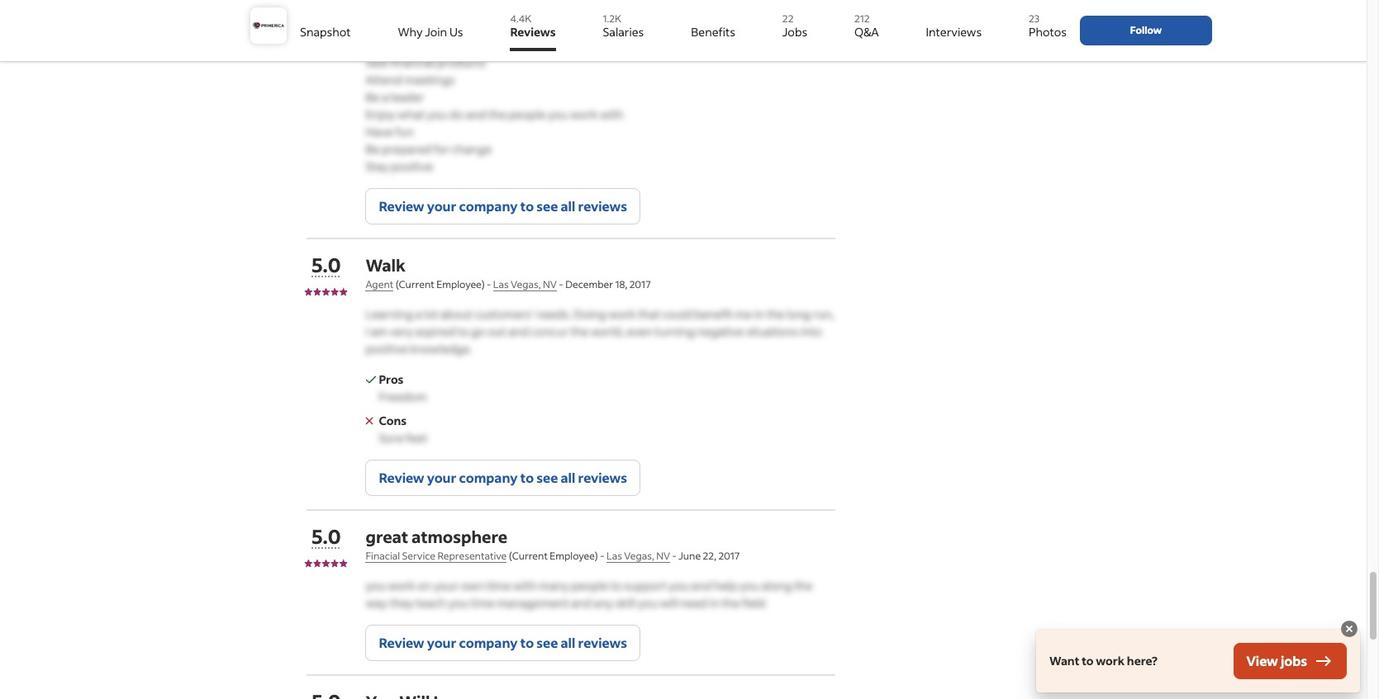 Task type: describe. For each thing, give the bounding box(es) containing it.
negative
[[697, 324, 744, 340]]

even
[[627, 324, 653, 340]]

needs.
[[536, 307, 571, 322]]

enjoy
[[366, 107, 395, 122]]

employee) inside walk agent (current employee) - las vegas, nv - december 18, 2017
[[436, 278, 485, 291]]

recruit
[[366, 37, 404, 53]]

and inside recruit sale financial products attend meetings be a leader enjoy what you do and the people you work with have fun be prepared for change stay positive
[[466, 107, 486, 122]]

finacial service representative link
[[366, 550, 507, 564]]

atmosphere
[[412, 526, 508, 548]]

vegas, inside walk agent (current employee) - las vegas, nv - december 18, 2017
[[511, 278, 541, 291]]

people inside the you work on your own time with many people to support you and help you along the way they teach you time management and any skill you will need in the field
[[571, 578, 608, 594]]

great atmosphere finacial service representative (current employee) - las vegas, nv - june 22, 2017
[[366, 526, 740, 563]]

- left december
[[559, 278, 563, 291]]

have
[[366, 124, 393, 140]]

jobs
[[1281, 653, 1307, 670]]

run,
[[813, 307, 834, 322]]

las inside great atmosphere finacial service representative (current employee) - las vegas, nv - june 22, 2017
[[607, 550, 622, 563]]

into
[[801, 324, 822, 340]]

review for 3rd review your company to see all reviews button from the bottom
[[379, 198, 424, 215]]

on
[[418, 578, 432, 594]]

the right along
[[794, 578, 812, 594]]

2 review your company to see all reviews button from the top
[[366, 460, 640, 497]]

view jobs
[[1247, 653, 1307, 670]]

employee) inside great atmosphere finacial service representative (current employee) - las vegas, nv - june 22, 2017
[[550, 550, 598, 563]]

products
[[437, 55, 486, 70]]

nv inside walk agent (current employee) - las vegas, nv - december 18, 2017
[[543, 278, 557, 291]]

3 all from the top
[[561, 635, 575, 652]]

along
[[762, 578, 792, 594]]

3 see from the top
[[537, 635, 558, 652]]

why join us link
[[398, 7, 463, 51]]

with inside the you work on your own time with many people to support you and help you along the way they teach you time management and any skill you will need in the field
[[513, 578, 537, 594]]

salaries
[[603, 24, 644, 40]]

23
[[1029, 12, 1040, 25]]

finacial
[[366, 550, 400, 563]]

will
[[660, 596, 678, 612]]

long
[[787, 307, 811, 322]]

2017 inside walk agent (current employee) - las vegas, nv - december 18, 2017
[[629, 278, 651, 291]]

work inside recruit sale financial products attend meetings be a leader enjoy what you do and the people you work with have fun be prepared for change stay positive
[[570, 107, 598, 122]]

aspired
[[416, 324, 455, 340]]

and left the any
[[571, 596, 591, 612]]

to inside the you work on your own time with many people to support you and help you along the way they teach you time management and any skill you will need in the field
[[610, 578, 622, 594]]

2017 inside great atmosphere finacial service representative (current employee) - las vegas, nv - june 22, 2017
[[718, 550, 740, 563]]

follow
[[1130, 24, 1162, 36]]

here?
[[1127, 654, 1158, 669]]

las vegas, nv link for walk
[[493, 278, 557, 292]]

sore
[[379, 431, 403, 446]]

work inside the you work on your own time with many people to support you and help you along the way they teach you time management and any skill you will need in the field
[[388, 578, 415, 594]]

- left 'june'
[[672, 550, 677, 563]]

need
[[680, 596, 707, 612]]

benefits link
[[691, 7, 735, 51]]

review your company to see all reviews for 3rd review your company to see all reviews button from the bottom
[[379, 198, 627, 215]]

customers'
[[474, 307, 534, 322]]

reviews for 3rd review your company to see all reviews button from the bottom
[[578, 198, 627, 215]]

3 review your company to see all reviews button from the top
[[366, 626, 640, 662]]

the down the help
[[722, 596, 740, 612]]

service
[[402, 550, 436, 563]]

18,
[[615, 278, 628, 291]]

want to work here?
[[1050, 654, 1158, 669]]

reviews
[[510, 24, 556, 40]]

learning
[[366, 307, 413, 322]]

out
[[487, 324, 506, 340]]

me
[[735, 307, 752, 322]]

work inside "learning a lot about customers' needs. doing work that could benefit me in the long run, i am very aspired to go out and concur the world, even turning negative situations into positive knowledge."
[[609, 307, 636, 322]]

1 vertical spatial time
[[471, 596, 495, 612]]

i
[[366, 324, 369, 340]]

january
[[601, 9, 637, 21]]

a inside "learning a lot about customers' needs. doing work that could benefit me in the long run, i am very aspired to go out and concur the world, even turning negative situations into positive knowledge."
[[415, 307, 422, 322]]

reviews for 2nd review your company to see all reviews button from the top
[[578, 469, 627, 487]]

us
[[450, 24, 463, 40]]

go
[[471, 324, 485, 340]]

review for 2nd review your company to see all reviews button from the top
[[379, 469, 424, 487]]

financial
[[390, 55, 435, 70]]

to up walk agent (current employee) - las vegas, nv - december 18, 2017
[[520, 198, 534, 215]]

photos
[[1029, 24, 1067, 40]]

doing
[[574, 307, 606, 322]]

review your company to see all reviews for 2nd review your company to see all reviews button from the top
[[379, 469, 627, 487]]

your down for
[[427, 198, 456, 215]]

great atmosphere link
[[366, 526, 508, 548]]

own
[[461, 578, 484, 594]]

22 jobs
[[782, 12, 807, 40]]

sale
[[366, 55, 388, 70]]

212 q&a
[[854, 12, 879, 40]]

cons
[[379, 413, 407, 429]]

2 see from the top
[[537, 469, 558, 487]]

want
[[1050, 654, 1080, 669]]

why join us
[[398, 24, 463, 40]]

walk link
[[366, 255, 406, 276]]

pros
[[379, 372, 404, 388]]

212
[[854, 12, 870, 25]]

reviews for first review your company to see all reviews button from the bottom of the page
[[578, 635, 627, 652]]

turning
[[655, 324, 695, 340]]

help
[[714, 578, 737, 594]]

representative
[[438, 550, 507, 563]]

close image
[[1340, 620, 1359, 640]]

positive inside "learning a lot about customers' needs. doing work that could benefit me in the long run, i am very aspired to go out and concur the world, even turning negative situations into positive knowledge."
[[366, 341, 408, 357]]

great
[[366, 526, 408, 548]]

agent link
[[366, 278, 394, 292]]

2 all from the top
[[561, 469, 575, 487]]

follow button
[[1080, 16, 1212, 45]]

stay
[[366, 159, 389, 174]]

fun
[[395, 124, 414, 140]]

- up customers'
[[487, 278, 491, 291]]

and up need
[[691, 578, 712, 594]]

the inside recruit sale financial products attend meetings be a leader enjoy what you do and the people you work with have fun be prepared for change stay positive
[[489, 107, 506, 122]]

field
[[742, 596, 765, 612]]

walk
[[366, 255, 406, 276]]

change
[[452, 141, 492, 157]]

january 15, 2018
[[601, 9, 675, 21]]

skill
[[615, 596, 636, 612]]

june
[[679, 550, 701, 563]]



Task type: vqa. For each thing, say whether or not it's contained in the screenshot.
4.4K at the top
yes



Task type: locate. For each thing, give the bounding box(es) containing it.
0 vertical spatial 2017
[[629, 278, 651, 291]]

2 vertical spatial all
[[561, 635, 575, 652]]

all up december
[[561, 198, 575, 215]]

see up great atmosphere finacial service representative (current employee) - las vegas, nv - june 22, 2017 in the bottom of the page
[[537, 469, 558, 487]]

0 vertical spatial las
[[528, 9, 544, 21]]

-
[[522, 9, 526, 21], [487, 278, 491, 291], [559, 278, 563, 291], [600, 550, 605, 563], [672, 550, 677, 563]]

las inside walk agent (current employee) - las vegas, nv - december 18, 2017
[[493, 278, 509, 291]]

0 vertical spatial 5.0 button
[[311, 252, 341, 278]]

review your company to see all reviews down change
[[379, 198, 627, 215]]

1 vertical spatial 2017
[[718, 550, 740, 563]]

- up 'reviews'
[[522, 9, 526, 21]]

0 horizontal spatial nv
[[543, 278, 557, 291]]

way
[[366, 596, 387, 612]]

0 vertical spatial las vegas, nv link
[[528, 9, 592, 22]]

1 horizontal spatial in
[[754, 307, 764, 322]]

reviews
[[578, 198, 627, 215], [578, 469, 627, 487], [578, 635, 627, 652]]

nv up needs.
[[543, 278, 557, 291]]

2 horizontal spatial vegas,
[[624, 550, 654, 563]]

0 horizontal spatial las
[[493, 278, 509, 291]]

1 vertical spatial a
[[415, 307, 422, 322]]

people right 'do'
[[509, 107, 546, 122]]

2 5.0 from the top
[[311, 524, 341, 550]]

teach
[[416, 596, 446, 612]]

2017
[[629, 278, 651, 291], [718, 550, 740, 563]]

1 all from the top
[[561, 198, 575, 215]]

las vegas, nv link up 'reviews'
[[528, 9, 592, 22]]

1 horizontal spatial las
[[528, 9, 544, 21]]

0 vertical spatial be
[[366, 89, 380, 105]]

employee) up many
[[550, 550, 598, 563]]

0 vertical spatial review
[[379, 198, 424, 215]]

0 vertical spatial company
[[459, 198, 518, 215]]

feet
[[406, 431, 427, 446]]

1 vertical spatial las
[[493, 278, 509, 291]]

0 horizontal spatial 2017
[[629, 278, 651, 291]]

2017 right 18,
[[629, 278, 651, 291]]

5.0 button left great
[[311, 524, 341, 550]]

1 vertical spatial reviews
[[578, 469, 627, 487]]

(current inside great atmosphere finacial service representative (current employee) - las vegas, nv - june 22, 2017
[[509, 550, 548, 563]]

company for 2nd review your company to see all reviews button from the top
[[459, 469, 518, 487]]

(current up many
[[509, 550, 548, 563]]

company down the own
[[459, 635, 518, 652]]

vegas, up 'reviews'
[[546, 9, 576, 21]]

4.4k
[[510, 12, 532, 25]]

nv left 'june'
[[656, 550, 670, 563]]

1 vertical spatial be
[[366, 141, 380, 157]]

see down management
[[537, 635, 558, 652]]

to
[[520, 198, 534, 215], [457, 324, 469, 340], [520, 469, 534, 487], [610, 578, 622, 594], [520, 635, 534, 652], [1082, 654, 1094, 669]]

management
[[497, 596, 569, 612]]

review your company to see all reviews up atmosphere
[[379, 469, 627, 487]]

2017 right 22,
[[718, 550, 740, 563]]

0 vertical spatial all
[[561, 198, 575, 215]]

review your company to see all reviews button down management
[[366, 626, 640, 662]]

22,
[[703, 550, 716, 563]]

0 horizontal spatial in
[[710, 596, 720, 612]]

0 vertical spatial (current
[[431, 9, 470, 21]]

review
[[379, 198, 424, 215], [379, 469, 424, 487], [379, 635, 424, 652]]

(current
[[431, 9, 470, 21], [396, 278, 434, 291], [509, 550, 548, 563]]

1 vertical spatial (current
[[396, 278, 434, 291]]

las vegas, nv link up customers'
[[493, 278, 557, 292]]

prepared
[[382, 141, 431, 157]]

0 vertical spatial nv
[[578, 9, 592, 21]]

1 vertical spatial 5.0 button
[[311, 524, 341, 550]]

company for first review your company to see all reviews button from the bottom of the page
[[459, 635, 518, 652]]

1 be from the top
[[366, 89, 380, 105]]

1 review your company to see all reviews button from the top
[[366, 188, 640, 225]]

company for 3rd review your company to see all reviews button from the bottom
[[459, 198, 518, 215]]

people up the any
[[571, 578, 608, 594]]

- up the you work on your own time with many people to support you and help you along the way they teach you time management and any skill you will need in the field
[[600, 550, 605, 563]]

company
[[459, 198, 518, 215], [459, 469, 518, 487], [459, 635, 518, 652]]

join
[[425, 24, 447, 40]]

1 vertical spatial see
[[537, 469, 558, 487]]

time
[[487, 578, 511, 594], [471, 596, 495, 612]]

interviews link
[[926, 7, 982, 51]]

your inside the you work on your own time with many people to support you and help you along the way they teach you time management and any skill you will need in the field
[[434, 578, 459, 594]]

3 company from the top
[[459, 635, 518, 652]]

1 see from the top
[[537, 198, 558, 215]]

review down stay
[[379, 198, 424, 215]]

pros freedom cons sore feet
[[379, 372, 427, 446]]

to left go
[[457, 324, 469, 340]]

3 review your company to see all reviews from the top
[[379, 635, 627, 652]]

1 vertical spatial employee)
[[436, 278, 485, 291]]

las vegas, nv link up "support"
[[607, 550, 670, 564]]

2 vertical spatial review your company to see all reviews
[[379, 635, 627, 652]]

to down management
[[520, 635, 534, 652]]

employee) up about
[[436, 278, 485, 291]]

2 vertical spatial employee)
[[550, 550, 598, 563]]

see up walk agent (current employee) - las vegas, nv - december 18, 2017
[[537, 198, 558, 215]]

1 review from the top
[[379, 198, 424, 215]]

1 company from the top
[[459, 198, 518, 215]]

1 horizontal spatial people
[[571, 578, 608, 594]]

any
[[594, 596, 613, 612]]

5.0
[[311, 252, 341, 278], [311, 524, 341, 550]]

1 vertical spatial review your company to see all reviews button
[[366, 460, 640, 497]]

1 horizontal spatial nv
[[578, 9, 592, 21]]

situations
[[746, 324, 798, 340]]

1 horizontal spatial vegas,
[[546, 9, 576, 21]]

a down attend
[[382, 89, 388, 105]]

1 horizontal spatial 2017
[[718, 550, 740, 563]]

benefit
[[694, 307, 733, 322]]

1 vertical spatial review
[[379, 469, 424, 487]]

2 vertical spatial nv
[[656, 550, 670, 563]]

your down feet
[[427, 469, 456, 487]]

2 be from the top
[[366, 141, 380, 157]]

meetings
[[405, 72, 455, 88]]

2 vertical spatial reviews
[[578, 635, 627, 652]]

2018
[[653, 9, 675, 21]]

to inside "learning a lot about customers' needs. doing work that could benefit me in the long run, i am very aspired to go out and concur the world, even turning negative situations into positive knowledge."
[[457, 324, 469, 340]]

all down the you work on your own time with many people to support you and help you along the way they teach you time management and any skill you will need in the field
[[561, 635, 575, 652]]

(current up us
[[431, 9, 470, 21]]

in inside the you work on your own time with many people to support you and help you along the way they teach you time management and any skill you will need in the field
[[710, 596, 720, 612]]

recruit sale financial products attend meetings be a leader enjoy what you do and the people you work with have fun be prepared for change stay positive
[[366, 37, 624, 174]]

your down teach
[[427, 635, 456, 652]]

review down sore
[[379, 469, 424, 487]]

las vegas, nv link
[[528, 9, 592, 22], [493, 278, 557, 292], [607, 550, 670, 564]]

1 vertical spatial in
[[710, 596, 720, 612]]

vegas, inside great atmosphere finacial service representative (current employee) - las vegas, nv - june 22, 2017
[[624, 550, 654, 563]]

review your company to see all reviews button
[[366, 188, 640, 225], [366, 460, 640, 497], [366, 626, 640, 662]]

(current up lot
[[396, 278, 434, 291]]

time down the own
[[471, 596, 495, 612]]

5.0 left great
[[311, 524, 341, 550]]

to up great atmosphere finacial service representative (current employee) - las vegas, nv - june 22, 2017 in the bottom of the page
[[520, 469, 534, 487]]

2 review from the top
[[379, 469, 424, 487]]

with inside recruit sale financial products attend meetings be a leader enjoy what you do and the people you work with have fun be prepared for change stay positive
[[600, 107, 624, 122]]

vegas, up "support"
[[624, 550, 654, 563]]

positive inside recruit sale financial products attend meetings be a leader enjoy what you do and the people you work with have fun be prepared for change stay positive
[[391, 159, 433, 174]]

that
[[638, 307, 660, 322]]

concur
[[531, 324, 568, 340]]

0 vertical spatial employee)
[[472, 9, 520, 21]]

nv left 1.2k
[[578, 9, 592, 21]]

interviews
[[926, 24, 982, 40]]

many
[[539, 578, 569, 594]]

support
[[624, 578, 667, 594]]

1 review your company to see all reviews from the top
[[379, 198, 627, 215]]

a inside recruit sale financial products attend meetings be a leader enjoy what you do and the people you work with have fun be prepared for change stay positive
[[382, 89, 388, 105]]

las up the you work on your own time with many people to support you and help you along the way they teach you time management and any skill you will need in the field
[[607, 550, 622, 563]]

all
[[561, 198, 575, 215], [561, 469, 575, 487], [561, 635, 575, 652]]

company up atmosphere
[[459, 469, 518, 487]]

1 vertical spatial 5.0
[[311, 524, 341, 550]]

all up great atmosphere finacial service representative (current employee) - las vegas, nv - june 22, 2017 in the bottom of the page
[[561, 469, 575, 487]]

3 review from the top
[[379, 635, 424, 652]]

and inside "learning a lot about customers' needs. doing work that could benefit me in the long run, i am very aspired to go out and concur the world, even turning negative situations into positive knowledge."
[[508, 324, 529, 340]]

(current employee) - las vegas, nv
[[431, 9, 592, 21]]

1 vertical spatial nv
[[543, 278, 557, 291]]

in down the help
[[710, 596, 720, 612]]

1 5.0 from the top
[[311, 252, 341, 278]]

0 vertical spatial review your company to see all reviews button
[[366, 188, 640, 225]]

0 vertical spatial reviews
[[578, 198, 627, 215]]

in right 'me'
[[754, 307, 764, 322]]

0 horizontal spatial people
[[509, 107, 546, 122]]

a left lot
[[415, 307, 422, 322]]

1.2k
[[603, 12, 622, 25]]

0 vertical spatial review your company to see all reviews
[[379, 198, 627, 215]]

2 vertical spatial review your company to see all reviews button
[[366, 626, 640, 662]]

be up stay
[[366, 141, 380, 157]]

and right 'do'
[[466, 107, 486, 122]]

0 vertical spatial people
[[509, 107, 546, 122]]

review your company to see all reviews button down change
[[366, 188, 640, 225]]

1 vertical spatial vegas,
[[511, 278, 541, 291]]

5.0 button for great atmosphere
[[311, 524, 341, 550]]

freedom
[[379, 389, 427, 405]]

time right the own
[[487, 578, 511, 594]]

nv inside great atmosphere finacial service representative (current employee) - las vegas, nv - june 22, 2017
[[656, 550, 670, 563]]

positive down 'am'
[[366, 341, 408, 357]]

q&a
[[854, 24, 879, 40]]

1 5.0 button from the top
[[311, 252, 341, 278]]

leader
[[391, 89, 424, 105]]

for
[[433, 141, 449, 157]]

jobs
[[782, 24, 807, 40]]

could
[[663, 307, 692, 322]]

people
[[509, 107, 546, 122], [571, 578, 608, 594]]

0 vertical spatial positive
[[391, 159, 433, 174]]

5.0 button
[[311, 252, 341, 278], [311, 524, 341, 550]]

5.0 for great atmosphere
[[311, 524, 341, 550]]

1 vertical spatial people
[[571, 578, 608, 594]]

in inside "learning a lot about customers' needs. doing work that could benefit me in the long run, i am very aspired to go out and concur the world, even turning negative situations into positive knowledge."
[[754, 307, 764, 322]]

why
[[398, 24, 423, 40]]

employee) up 'reviews'
[[472, 9, 520, 21]]

be up enjoy on the left top
[[366, 89, 380, 105]]

4.4k reviews
[[510, 12, 556, 40]]

(current inside walk agent (current employee) - las vegas, nv - december 18, 2017
[[396, 278, 434, 291]]

1 vertical spatial with
[[513, 578, 537, 594]]

1 horizontal spatial a
[[415, 307, 422, 322]]

2 horizontal spatial las
[[607, 550, 622, 563]]

5.0 left walk
[[311, 252, 341, 278]]

1 vertical spatial positive
[[366, 341, 408, 357]]

review your company to see all reviews down management
[[379, 635, 627, 652]]

2 vertical spatial see
[[537, 635, 558, 652]]

review down the they
[[379, 635, 424, 652]]

5.0 button left walk
[[311, 252, 341, 278]]

0 horizontal spatial with
[[513, 578, 537, 594]]

1 reviews from the top
[[578, 198, 627, 215]]

0 vertical spatial see
[[537, 198, 558, 215]]

1 vertical spatial company
[[459, 469, 518, 487]]

lot
[[424, 307, 438, 322]]

2 company from the top
[[459, 469, 518, 487]]

0 vertical spatial 5.0
[[311, 252, 341, 278]]

1 horizontal spatial with
[[600, 107, 624, 122]]

3 reviews from the top
[[578, 635, 627, 652]]

walk agent (current employee) - las vegas, nv - december 18, 2017
[[366, 255, 651, 291]]

5.0 for walk
[[311, 252, 341, 278]]

0 horizontal spatial vegas,
[[511, 278, 541, 291]]

people inside recruit sale financial products attend meetings be a leader enjoy what you do and the people you work with have fun be prepared for change stay positive
[[509, 107, 546, 122]]

agent
[[366, 278, 394, 291]]

be
[[366, 89, 380, 105], [366, 141, 380, 157]]

0 vertical spatial vegas,
[[546, 9, 576, 21]]

2 vertical spatial company
[[459, 635, 518, 652]]

your right on
[[434, 578, 459, 594]]

las vegas, nv link for great atmosphere
[[607, 550, 670, 564]]

las up customers'
[[493, 278, 509, 291]]

1 vertical spatial all
[[561, 469, 575, 487]]

0 vertical spatial time
[[487, 578, 511, 594]]

2 reviews from the top
[[578, 469, 627, 487]]

positive down prepared
[[391, 159, 433, 174]]

knowledge.
[[410, 341, 472, 357]]

and right out
[[508, 324, 529, 340]]

0 vertical spatial a
[[382, 89, 388, 105]]

review your company to see all reviews button up atmosphere
[[366, 460, 640, 497]]

do
[[449, 107, 464, 122]]

2 vertical spatial (current
[[509, 550, 548, 563]]

the up "situations"
[[767, 307, 784, 322]]

review your company to see all reviews for first review your company to see all reviews button from the bottom of the page
[[379, 635, 627, 652]]

2 vertical spatial vegas,
[[624, 550, 654, 563]]

world,
[[591, 324, 624, 340]]

to up skill
[[610, 578, 622, 594]]

to right want at the bottom of the page
[[1082, 654, 1094, 669]]

snapshot link
[[300, 7, 351, 51]]

2 review your company to see all reviews from the top
[[379, 469, 627, 487]]

the down doing
[[571, 324, 588, 340]]

23 photos
[[1029, 12, 1067, 40]]

about
[[440, 307, 472, 322]]

company down change
[[459, 198, 518, 215]]

learning a lot about customers' needs. doing work that could benefit me in the long run, i am very aspired to go out and concur the world, even turning negative situations into positive knowledge.
[[366, 307, 834, 357]]

2 5.0 button from the top
[[311, 524, 341, 550]]

snapshot
[[300, 24, 351, 40]]

5.0 button for walk
[[311, 252, 341, 278]]

0 vertical spatial with
[[600, 107, 624, 122]]

0 vertical spatial in
[[754, 307, 764, 322]]

2 horizontal spatial nv
[[656, 550, 670, 563]]

view jobs link
[[1233, 644, 1347, 680]]

2 vertical spatial las
[[607, 550, 622, 563]]

las up 'reviews'
[[528, 9, 544, 21]]

review for first review your company to see all reviews button from the bottom of the page
[[379, 635, 424, 652]]

the right 'do'
[[489, 107, 506, 122]]

1 vertical spatial review your company to see all reviews
[[379, 469, 627, 487]]

1 vertical spatial las vegas, nv link
[[493, 278, 557, 292]]

am
[[371, 324, 387, 340]]

2 vertical spatial las vegas, nv link
[[607, 550, 670, 564]]

0 horizontal spatial a
[[382, 89, 388, 105]]

vegas, up customers'
[[511, 278, 541, 291]]

and
[[466, 107, 486, 122], [508, 324, 529, 340], [691, 578, 712, 594], [571, 596, 591, 612]]

december
[[565, 278, 613, 291]]

2 vertical spatial review
[[379, 635, 424, 652]]

very
[[390, 324, 413, 340]]



